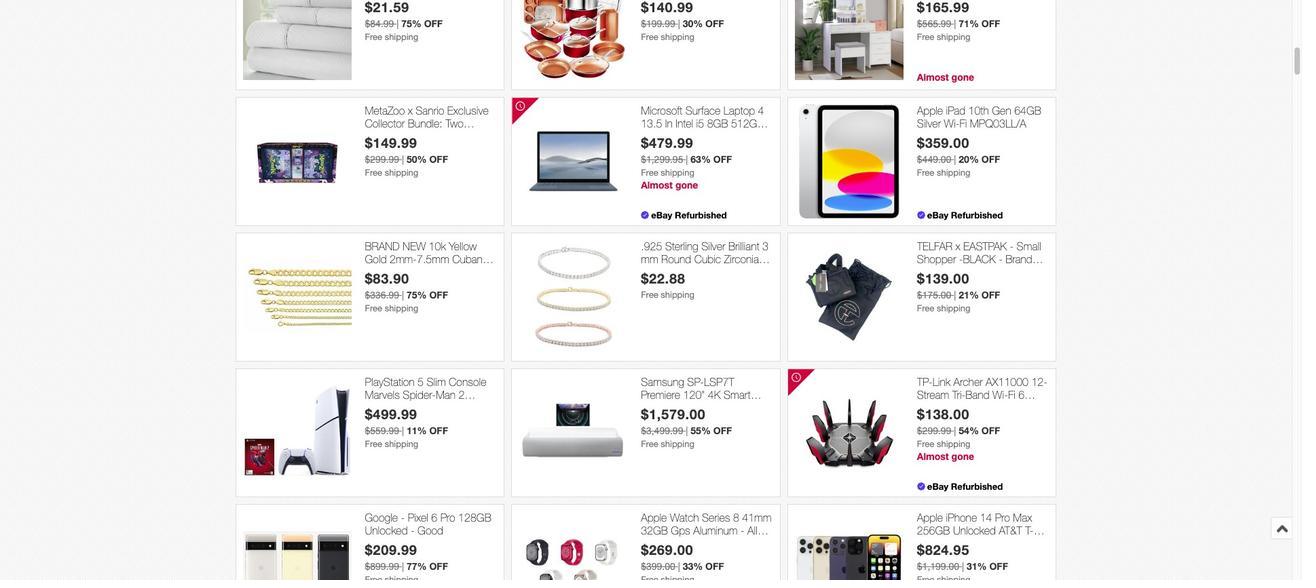 Task type: vqa. For each thing, say whether or not it's contained in the screenshot.
Books, Movies & Music
no



Task type: locate. For each thing, give the bounding box(es) containing it.
free down $449.00 at top right
[[917, 168, 935, 178]]

1 vertical spatial silver
[[702, 240, 725, 252]]

shipping down 50%
[[385, 168, 418, 178]]

google - pixel 6 pro 128gb unlocked - good $209.99 $899.99 | 77% off
[[365, 512, 491, 573]]

| inside $84.99 | 75% off free shipping
[[397, 18, 399, 29]]

| left 11%
[[402, 426, 404, 437]]

$299.99 down "$138.00"
[[917, 426, 952, 437]]

0 horizontal spatial good
[[418, 525, 443, 537]]

off right 54%
[[982, 425, 1000, 437]]

| left 77% in the left bottom of the page
[[402, 562, 404, 573]]

refurbished down 8gb
[[705, 131, 759, 143]]

off right 77% in the left bottom of the page
[[429, 561, 448, 573]]

| left the '63%'
[[686, 154, 688, 165]]

shipping inside the $22.88 free shipping
[[661, 290, 695, 300]]

almost inside $138.00 $299.99 | 54% off free shipping almost gone
[[917, 451, 949, 463]]

samsung sp-lsp7t premiere 120" 4k smart laser projector sp- lsp7tfaxza
[[641, 376, 751, 427]]

good inside google - pixel 6 pro 128gb unlocked - good $209.99 $899.99 | 77% off
[[418, 525, 443, 537]]

stream
[[917, 389, 949, 401]]

unlocked for mobile
[[953, 525, 996, 537]]

$3,499.99
[[641, 426, 683, 437]]

| inside $138.00 $299.99 | 54% off free shipping almost gone
[[954, 426, 956, 437]]

- inside apple watch series 8 41mm 32gb  gps aluminum - all colors
[[741, 525, 745, 537]]

shipping down 54%
[[937, 439, 971, 450]]

off
[[424, 18, 443, 29], [706, 18, 724, 29], [982, 18, 1000, 29], [429, 154, 448, 165], [713, 154, 732, 165], [982, 154, 1000, 165], [429, 289, 448, 301], [982, 289, 1000, 301], [429, 425, 448, 437], [713, 425, 732, 437], [982, 425, 1000, 437], [429, 561, 448, 573], [706, 561, 724, 573], [990, 561, 1008, 573]]

x right telfar
[[956, 240, 960, 252]]

ebay refurbished up iphone
[[927, 481, 1003, 492]]

shipping down $336.99 at the left of the page
[[385, 304, 418, 314]]

75% right $84.99
[[401, 18, 422, 29]]

2 unlocked from the left
[[953, 525, 996, 537]]

10k
[[429, 240, 446, 252]]

512gb
[[731, 117, 764, 130]]

gone down the '63%'
[[676, 179, 698, 191]]

free down $84.99
[[365, 32, 382, 42]]

0 vertical spatial wi-
[[944, 117, 960, 130]]

1 vertical spatial good
[[1008, 538, 1033, 550]]

0 horizontal spatial link
[[390, 266, 408, 279]]

apple inside apple ipad 10th gen 64gb silver wi-fi mpq03ll/a $359.00 $449.00 | 20% off free shipping
[[917, 104, 943, 117]]

$149.99 $299.99 | 50% off free shipping
[[365, 135, 448, 178]]

free down the $3,499.99 at the bottom of page
[[641, 439, 658, 450]]

2 vertical spatial gone
[[952, 451, 974, 463]]

30"
[[426, 279, 442, 292]]

silver up '$359.00'
[[917, 117, 941, 130]]

off inside the $824.95 $1,199.00 | 31% off
[[990, 561, 1008, 573]]

wi- inside tp-link archer ax11000 12- stream tri-band wi-fi 6 gaming router
[[993, 389, 1008, 401]]

| left 21%
[[954, 290, 956, 301]]

shipping inside $139.00 $175.00 | 21% off free shipping
[[937, 304, 971, 314]]

link up the stream
[[933, 376, 951, 388]]

$138.00 $299.99 | 54% off free shipping almost gone
[[917, 406, 1000, 463]]

playstation 5 slim console marvels spider-man 2 bundle link
[[365, 376, 497, 414]]

75% down chain
[[407, 289, 427, 301]]

$449.00
[[917, 154, 952, 165]]

ebay up .925
[[651, 210, 673, 221]]

gone down 54%
[[952, 451, 974, 463]]

free inside $139.00 $175.00 | 21% off free shipping
[[917, 304, 935, 314]]

256gb
[[917, 525, 950, 537]]

1 horizontal spatial silver
[[917, 117, 941, 130]]

ebay up iphone
[[927, 481, 949, 492]]

off right the "71%"
[[982, 18, 1000, 29]]

x inside telfar x eastpak - small shopper -black - brand new - 100% authentic - limited!
[[956, 240, 960, 252]]

apple inside apple watch series 8 41mm 32gb  gps aluminum - all colors
[[641, 512, 667, 524]]

apple inside the apple iphone 14 pro max 256gb unlocked at&t t- mobile verizon very good condition
[[917, 512, 943, 524]]

gone inside $479.99 $1,299.95 | 63% off free shipping almost gone
[[676, 179, 698, 191]]

laser
[[641, 402, 666, 414]]

zirconia
[[724, 253, 759, 266]]

samsung sp-lsp7t premiere 120" 4k smart laser projector sp- lsp7tfaxza link
[[641, 376, 773, 427]]

verizon
[[950, 538, 982, 550]]

ebay refurbished up sterling
[[651, 210, 727, 221]]

$139.00 $175.00 | 21% off free shipping
[[917, 270, 1000, 314]]

1 unlocked from the left
[[365, 525, 408, 537]]

| left the "71%"
[[954, 18, 956, 29]]

wi- inside apple ipad 10th gen 64gb silver wi-fi mpq03ll/a $359.00 $449.00 | 20% off free shipping
[[944, 117, 960, 130]]

apple up 256gb
[[917, 512, 943, 524]]

pro left 128gb
[[440, 512, 455, 524]]

fi down ax11000
[[1008, 389, 1016, 401]]

0 vertical spatial 6
[[1019, 389, 1025, 401]]

$299.99 inside $138.00 $299.99 | 54% off free shipping almost gone
[[917, 426, 952, 437]]

sp- down 4k
[[711, 402, 728, 414]]

| inside google - pixel 6 pro 128gb unlocked - good $209.99 $899.99 | 77% off
[[402, 562, 404, 573]]

fi down ipad
[[960, 117, 967, 130]]

off right 33%
[[706, 561, 724, 573]]

in
[[665, 117, 673, 130]]

collector
[[365, 117, 405, 130]]

3
[[763, 240, 769, 252]]

shipping down the $3,499.99 at the bottom of page
[[661, 439, 695, 450]]

gone inside $138.00 $299.99 | 54% off free shipping almost gone
[[952, 451, 974, 463]]

off right 20%
[[982, 154, 1000, 165]]

unlocked down google
[[365, 525, 408, 537]]

good
[[418, 525, 443, 537], [1008, 538, 1033, 550]]

shipping inside '$199.99 | 30% off free shipping'
[[661, 32, 695, 42]]

0 vertical spatial x
[[408, 104, 413, 117]]

almost down $1,299.95
[[641, 179, 673, 191]]

| right $84.99
[[397, 18, 399, 29]]

almost down "$138.00"
[[917, 451, 949, 463]]

2 pro from the left
[[995, 512, 1010, 524]]

| left 33%
[[678, 562, 680, 573]]

apple for $824.95
[[917, 512, 943, 524]]

4
[[758, 104, 764, 117]]

fi
[[960, 117, 967, 130], [1008, 389, 1016, 401]]

| inside $269.00 $399.00 | 33% off
[[678, 562, 680, 573]]

0 vertical spatial 75%
[[401, 18, 422, 29]]

off right $84.99
[[424, 18, 443, 29]]

metazoo x sanrio exclusive collector bundle: two boosters, promos + accessories
[[365, 104, 489, 156]]

1 horizontal spatial link
[[933, 376, 951, 388]]

off right 31%
[[990, 561, 1008, 573]]

free down $1,299.95
[[641, 168, 658, 178]]

1 horizontal spatial x
[[956, 240, 960, 252]]

0 horizontal spatial fi
[[960, 117, 967, 130]]

free inside '$199.99 | 30% off free shipping'
[[641, 32, 658, 42]]

- left all
[[741, 525, 745, 537]]

$1,199.00
[[917, 562, 959, 573]]

shipping inside $138.00 $299.99 | 54% off free shipping almost gone
[[937, 439, 971, 450]]

small
[[1017, 240, 1041, 252]]

1 vertical spatial gone
[[676, 179, 698, 191]]

0 vertical spatial sp-
[[687, 376, 704, 388]]

free down $199.99
[[641, 32, 658, 42]]

off inside $139.00 $175.00 | 21% off free shipping
[[982, 289, 1000, 301]]

apple up 32gb
[[641, 512, 667, 524]]

0 vertical spatial almost
[[917, 71, 949, 83]]

off right 30%
[[706, 18, 724, 29]]

shipping
[[385, 32, 418, 42], [661, 32, 695, 42], [937, 32, 971, 42], [385, 168, 418, 178], [661, 168, 695, 178], [937, 168, 971, 178], [661, 290, 695, 300], [385, 304, 418, 314], [937, 304, 971, 314], [385, 439, 418, 450], [661, 439, 695, 450], [937, 439, 971, 450]]

ebay up telfar
[[927, 210, 949, 221]]

wi- down ax11000
[[993, 389, 1008, 401]]

14
[[980, 512, 992, 524]]

$299.99 for $138.00
[[917, 426, 952, 437]]

unlocked inside the apple iphone 14 pro max 256gb unlocked at&t t- mobile verizon very good condition
[[953, 525, 996, 537]]

off inside $565.99 | 71% off free shipping
[[982, 18, 1000, 29]]

.925 sterling silver brilliant 3 mm round cubic zirconia tennis bracelet
[[641, 240, 769, 279]]

limited!
[[917, 279, 957, 292]]

off inside '$199.99 | 30% off free shipping'
[[706, 18, 724, 29]]

promos
[[410, 131, 445, 143]]

sterling
[[665, 240, 698, 252]]

off inside google - pixel 6 pro 128gb unlocked - good $209.99 $899.99 | 77% off
[[429, 561, 448, 573]]

$299.99 down $149.99
[[365, 154, 399, 165]]

1 vertical spatial x
[[956, 240, 960, 252]]

0 vertical spatial good
[[418, 525, 443, 537]]

| left 54%
[[954, 426, 956, 437]]

| left 20%
[[954, 154, 956, 165]]

gaming
[[917, 402, 953, 414]]

condition
[[917, 551, 960, 563]]

1 pro from the left
[[440, 512, 455, 524]]

off right the '63%'
[[713, 154, 732, 165]]

1 vertical spatial $299.99
[[917, 426, 952, 437]]

0 horizontal spatial silver
[[702, 240, 725, 252]]

free down accessories
[[365, 168, 382, 178]]

shipping down the "71%"
[[937, 32, 971, 42]]

$824.95
[[917, 542, 970, 558]]

gone for $479.99
[[676, 179, 698, 191]]

0 vertical spatial $299.99
[[365, 154, 399, 165]]

8gb
[[707, 117, 728, 130]]

1 vertical spatial 6
[[431, 512, 437, 524]]

$1,579.00
[[641, 406, 706, 422]]

silver
[[917, 117, 941, 130], [702, 240, 725, 252]]

0 horizontal spatial $299.99
[[365, 154, 399, 165]]

1 horizontal spatial wi-
[[993, 389, 1008, 401]]

$175.00
[[917, 290, 952, 301]]

gone for $138.00
[[952, 451, 974, 463]]

free down $336.99 at the left of the page
[[365, 304, 382, 314]]

mm
[[641, 253, 658, 266]]

free down "$138.00"
[[917, 439, 935, 450]]

- left pixel
[[401, 512, 405, 524]]

refurbished up sterling
[[675, 210, 727, 221]]

2
[[459, 389, 465, 401]]

free down '$22.88' in the top of the page
[[641, 290, 658, 300]]

$559.99
[[365, 426, 399, 437]]

aluminum
[[693, 525, 738, 537]]

1 vertical spatial 75%
[[407, 289, 427, 301]]

almost for $479.99
[[641, 179, 673, 191]]

free down the $565.99
[[917, 32, 935, 42]]

0 vertical spatial link
[[390, 266, 408, 279]]

wi- down ipad
[[944, 117, 960, 130]]

1 horizontal spatial 6
[[1019, 389, 1025, 401]]

free down $559.99
[[365, 439, 382, 450]]

7.5mm
[[417, 253, 449, 266]]

0 horizontal spatial 6
[[431, 512, 437, 524]]

- up brand
[[1010, 240, 1014, 252]]

tp-
[[917, 376, 933, 388]]

$269.00 $399.00 | 33% off
[[641, 542, 724, 573]]

6 down ax11000
[[1019, 389, 1025, 401]]

$299.99 for $149.99
[[365, 154, 399, 165]]

i5
[[696, 117, 704, 130]]

0 horizontal spatial x
[[408, 104, 413, 117]]

shipping inside $479.99 $1,299.95 | 63% off free shipping almost gone
[[661, 168, 695, 178]]

shipping inside the $499.99 $559.99 | 11% off free shipping
[[385, 439, 418, 450]]

tp-link archer ax11000 12- stream tri-band wi-fi 6 gaming router
[[917, 376, 1048, 414]]

off inside $479.99 $1,299.95 | 63% off free shipping almost gone
[[713, 154, 732, 165]]

apple
[[917, 104, 943, 117], [641, 512, 667, 524], [917, 512, 943, 524]]

fi inside apple ipad 10th gen 64gb silver wi-fi mpq03ll/a $359.00 $449.00 | 20% off free shipping
[[960, 117, 967, 130]]

1 vertical spatial sp-
[[711, 402, 728, 414]]

$299.99
[[365, 154, 399, 165], [917, 426, 952, 437]]

$299.99 inside $149.99 $299.99 | 50% off free shipping
[[365, 154, 399, 165]]

2 vertical spatial almost
[[917, 451, 949, 463]]

free inside apple ipad 10th gen 64gb silver wi-fi mpq03ll/a $359.00 $449.00 | 20% off free shipping
[[917, 168, 935, 178]]

brand
[[1006, 253, 1033, 266]]

75% inside '$83.90 $336.99 | 75% off free shipping'
[[407, 289, 427, 301]]

almost
[[917, 71, 949, 83], [641, 179, 673, 191], [917, 451, 949, 463]]

marvels
[[365, 389, 400, 401]]

refurbished
[[705, 131, 759, 143], [675, 210, 727, 221], [951, 210, 1003, 221], [951, 481, 1003, 492]]

- up 100%
[[959, 253, 963, 266]]

1 horizontal spatial sp-
[[711, 402, 728, 414]]

| left 50%
[[402, 154, 404, 165]]

21%
[[959, 289, 979, 301]]

1 vertical spatial fi
[[1008, 389, 1016, 401]]

accessories
[[365, 144, 419, 156]]

$824.95 $1,199.00 | 31% off
[[917, 542, 1008, 573]]

1 horizontal spatial unlocked
[[953, 525, 996, 537]]

unlocked inside google - pixel 6 pro 128gb unlocked - good $209.99 $899.99 | 77% off
[[365, 525, 408, 537]]

shipping down $1,299.95
[[661, 168, 695, 178]]

x for $149.99
[[408, 104, 413, 117]]

almost inside $479.99 $1,299.95 | 63% off free shipping almost gone
[[641, 179, 673, 191]]

4k
[[708, 389, 721, 401]]

authentic
[[977, 266, 1032, 279]]

x for $139.00
[[956, 240, 960, 252]]

$479.99 $1,299.95 | 63% off free shipping almost gone
[[641, 135, 732, 191]]

off right 21%
[[982, 289, 1000, 301]]

cuban
[[452, 253, 483, 266]]

| inside $479.99 $1,299.95 | 63% off free shipping almost gone
[[686, 154, 688, 165]]

0 vertical spatial fi
[[960, 117, 967, 130]]

0 horizontal spatial wi-
[[944, 117, 960, 130]]

| inside $139.00 $175.00 | 21% off free shipping
[[954, 290, 956, 301]]

off right 55%
[[713, 425, 732, 437]]

good down t-
[[1008, 538, 1033, 550]]

link up necklace16"-
[[390, 266, 408, 279]]

unlocked up verizon
[[953, 525, 996, 537]]

0 horizontal spatial unlocked
[[365, 525, 408, 537]]

| left 30%
[[678, 18, 680, 29]]

| left 31%
[[962, 562, 964, 573]]

$22.88 free shipping
[[641, 270, 695, 300]]

0 horizontal spatial pro
[[440, 512, 455, 524]]

free inside the $499.99 $559.99 | 11% off free shipping
[[365, 439, 382, 450]]

good down pixel
[[418, 525, 443, 537]]

shipping down 11%
[[385, 439, 418, 450]]

1 horizontal spatial good
[[1008, 538, 1033, 550]]

shipping down '$22.88' in the top of the page
[[661, 290, 695, 300]]

| inside '$199.99 | 30% off free shipping'
[[678, 18, 680, 29]]

120"
[[683, 389, 705, 401]]

shipping down $84.99
[[385, 32, 418, 42]]

| inside apple ipad 10th gen 64gb silver wi-fi mpq03ll/a $359.00 $449.00 | 20% off free shipping
[[954, 154, 956, 165]]

spider-
[[403, 389, 436, 401]]

almost up ipad
[[917, 71, 949, 83]]

1 vertical spatial almost
[[641, 179, 673, 191]]

shipping down 20%
[[937, 168, 971, 178]]

intel
[[676, 117, 693, 130]]

off down chain
[[429, 289, 448, 301]]

0 vertical spatial silver
[[917, 117, 941, 130]]

75% inside $84.99 | 75% off free shipping
[[401, 18, 422, 29]]

1 horizontal spatial $299.99
[[917, 426, 952, 437]]

| right $336.99 at the left of the page
[[402, 290, 404, 301]]

free down the $175.00
[[917, 304, 935, 314]]

silver inside apple ipad 10th gen 64gb silver wi-fi mpq03ll/a $359.00 $449.00 | 20% off free shipping
[[917, 117, 941, 130]]

pro up at&t
[[995, 512, 1010, 524]]

off right 11%
[[429, 425, 448, 437]]

refurbished inside microsoft surface laptop 4 13.5 in intel i5 8gb 512gb ssd  certified refurbished
[[705, 131, 759, 143]]

apple for $269.00
[[641, 512, 667, 524]]

1 horizontal spatial pro
[[995, 512, 1010, 524]]

6 right pixel
[[431, 512, 437, 524]]

0 vertical spatial gone
[[952, 71, 974, 83]]

1 vertical spatial wi-
[[993, 389, 1008, 401]]

off inside '$83.90 $336.99 | 75% off free shipping'
[[429, 289, 448, 301]]

1 vertical spatial link
[[933, 376, 951, 388]]

surface
[[686, 104, 721, 117]]

shipping down 21%
[[937, 304, 971, 314]]

link inside brand new 10k yellow gold 2mm-7.5mm cuban curb link chain necklace16"-30" hollow
[[390, 266, 408, 279]]

| inside '$83.90 $336.99 | 75% off free shipping'
[[402, 290, 404, 301]]

unlocked
[[365, 525, 408, 537], [953, 525, 996, 537]]

off right 50%
[[429, 154, 448, 165]]

x left sanrio
[[408, 104, 413, 117]]

apple left ipad
[[917, 104, 943, 117]]

32gb
[[641, 525, 668, 537]]

x inside metazoo x sanrio exclusive collector bundle: two boosters, promos + accessories
[[408, 104, 413, 117]]

off inside the $499.99 $559.99 | 11% off free shipping
[[429, 425, 448, 437]]

brand new 10k yellow gold 2mm-7.5mm cuban curb link chain necklace16"-30" hollow link
[[365, 240, 497, 292]]

apple iphone 14 pro max 256gb unlocked at&t t- mobile verizon very good condition
[[917, 512, 1034, 563]]

certified
[[665, 131, 702, 143]]

6 inside google - pixel 6 pro 128gb unlocked - good $209.99 $899.99 | 77% off
[[431, 512, 437, 524]]

- up limited!
[[941, 266, 945, 279]]

sp- up 120"
[[687, 376, 704, 388]]

1 horizontal spatial fi
[[1008, 389, 1016, 401]]

tennis
[[641, 266, 670, 279]]

silver up cubic
[[702, 240, 725, 252]]

gps
[[671, 525, 690, 537]]

telfar x eastpak - small shopper -black - brand new - 100% authentic - limited! link
[[917, 240, 1049, 292]]



Task type: describe. For each thing, give the bounding box(es) containing it.
free inside $1,579.00 $3,499.99 | 55% off free shipping
[[641, 439, 658, 450]]

off inside $1,579.00 $3,499.99 | 55% off free shipping
[[713, 425, 732, 437]]

ssd
[[641, 131, 662, 143]]

microsoft surface laptop 4 13.5 in intel i5 8gb 512gb ssd  certified refurbished
[[641, 104, 764, 143]]

google
[[365, 512, 398, 524]]

two
[[446, 117, 464, 130]]

$565.99 | 71% off free shipping
[[917, 18, 1000, 42]]

projector
[[669, 402, 708, 414]]

128gb
[[458, 512, 491, 524]]

shipping inside $84.99 | 75% off free shipping
[[385, 32, 418, 42]]

free inside $138.00 $299.99 | 54% off free shipping almost gone
[[917, 439, 935, 450]]

$269.00
[[641, 542, 693, 558]]

ebay for $479.99
[[651, 210, 673, 221]]

telfar x eastpak - small shopper -black - brand new - 100% authentic - limited!
[[917, 240, 1041, 292]]

shipping inside $565.99 | 71% off free shipping
[[937, 32, 971, 42]]

$199.99 | 30% off free shipping
[[641, 18, 724, 42]]

100%
[[948, 266, 974, 279]]

$84.99
[[365, 18, 394, 29]]

max
[[1013, 512, 1032, 524]]

$139.00
[[917, 270, 970, 287]]

55%
[[691, 425, 711, 437]]

shipping inside $1,579.00 $3,499.99 | 55% off free shipping
[[661, 439, 695, 450]]

20%
[[959, 154, 979, 165]]

2mm-
[[390, 253, 417, 266]]

shipping inside apple ipad 10th gen 64gb silver wi-fi mpq03ll/a $359.00 $449.00 | 20% off free shipping
[[937, 168, 971, 178]]

pro inside google - pixel 6 pro 128gb unlocked - good $209.99 $899.99 | 77% off
[[440, 512, 455, 524]]

13.5
[[641, 117, 662, 130]]

new
[[917, 266, 938, 279]]

shipping inside '$83.90 $336.99 | 75% off free shipping'
[[385, 304, 418, 314]]

ebay refurbished up "eastpak"
[[927, 210, 1003, 221]]

shipping inside $149.99 $299.99 | 50% off free shipping
[[385, 168, 418, 178]]

lsp7t
[[704, 376, 735, 388]]

free inside '$83.90 $336.99 | 75% off free shipping'
[[365, 304, 382, 314]]

| inside $565.99 | 71% off free shipping
[[954, 18, 956, 29]]

| inside $149.99 $299.99 | 50% off free shipping
[[402, 154, 404, 165]]

off inside $149.99 $299.99 | 50% off free shipping
[[429, 154, 448, 165]]

free inside $84.99 | 75% off free shipping
[[365, 32, 382, 42]]

boosters,
[[365, 131, 407, 143]]

free inside the $22.88 free shipping
[[641, 290, 658, 300]]

apple watch series 8 41mm 32gb  gps aluminum - all colors
[[641, 512, 772, 550]]

63%
[[691, 154, 711, 165]]

watch
[[670, 512, 699, 524]]

- down the small
[[1035, 266, 1039, 279]]

apple ipad 10th gen 64gb silver wi-fi mpq03ll/a link
[[917, 104, 1049, 131]]

ebay refurbished for $479.99
[[651, 210, 727, 221]]

$149.99
[[365, 135, 417, 151]]

curb
[[365, 266, 387, 279]]

64gb
[[1015, 104, 1042, 117]]

unlocked for $209.99
[[365, 525, 408, 537]]

| inside the $824.95 $1,199.00 | 31% off
[[962, 562, 964, 573]]

$1,299.95
[[641, 154, 683, 165]]

man
[[436, 389, 456, 401]]

eastpak
[[964, 240, 1007, 252]]

$199.99
[[641, 18, 675, 29]]

$22.88
[[641, 270, 685, 287]]

$899.99
[[365, 562, 399, 573]]

tri-
[[952, 389, 966, 401]]

samsung
[[641, 376, 684, 388]]

6 inside tp-link archer ax11000 12- stream tri-band wi-fi 6 gaming router
[[1019, 389, 1025, 401]]

off inside $84.99 | 75% off free shipping
[[424, 18, 443, 29]]

hollow
[[445, 279, 475, 292]]

$336.99
[[365, 290, 399, 301]]

bundle:
[[408, 117, 443, 130]]

gold
[[365, 253, 387, 266]]

| inside the $499.99 $559.99 | 11% off free shipping
[[402, 426, 404, 437]]

apple watch series 8 41mm 32gb  gps aluminum - all colors link
[[641, 512, 773, 550]]

smart
[[724, 389, 751, 401]]

off inside apple ipad 10th gen 64gb silver wi-fi mpq03ll/a $359.00 $449.00 | 20% off free shipping
[[982, 154, 1000, 165]]

necklace16"-
[[365, 279, 426, 292]]

black
[[963, 253, 996, 266]]

almost for $138.00
[[917, 451, 949, 463]]

5
[[418, 376, 424, 388]]

50%
[[407, 154, 427, 165]]

refurbished up "eastpak"
[[951, 210, 1003, 221]]

fi inside tp-link archer ax11000 12- stream tri-band wi-fi 6 gaming router
[[1008, 389, 1016, 401]]

10th
[[969, 104, 989, 117]]

very
[[985, 538, 1005, 550]]

playstation 5 slim console marvels spider-man 2 bundle
[[365, 376, 487, 414]]

$359.00
[[917, 135, 970, 151]]

31%
[[967, 561, 987, 573]]

77%
[[407, 561, 427, 573]]

router
[[956, 402, 985, 414]]

all
[[748, 525, 758, 537]]

ipad
[[946, 104, 966, 117]]

.925
[[641, 240, 662, 252]]

yellow
[[449, 240, 477, 252]]

shopper
[[917, 253, 956, 266]]

link inside tp-link archer ax11000 12- stream tri-band wi-fi 6 gaming router
[[933, 376, 951, 388]]

playstation
[[365, 376, 415, 388]]

off inside $138.00 $299.99 | 54% off free shipping almost gone
[[982, 425, 1000, 437]]

premiere
[[641, 389, 680, 401]]

ebay for $138.00
[[927, 481, 949, 492]]

$399.00
[[641, 562, 675, 573]]

silver inside .925 sterling silver brilliant 3 mm round cubic zirconia tennis bracelet
[[702, 240, 725, 252]]

sanrio
[[416, 104, 444, 117]]

41mm
[[742, 512, 772, 524]]

lsp7tfaxza
[[641, 415, 701, 427]]

telfar
[[917, 240, 953, 252]]

good inside the apple iphone 14 pro max 256gb unlocked at&t t- mobile verizon very good condition
[[1008, 538, 1033, 550]]

0 horizontal spatial sp-
[[687, 376, 704, 388]]

ebay refurbished for $138.00
[[927, 481, 1003, 492]]

iphone
[[946, 512, 977, 524]]

- down pixel
[[411, 525, 415, 537]]

free inside $479.99 $1,299.95 | 63% off free shipping almost gone
[[641, 168, 658, 178]]

| inside $1,579.00 $3,499.99 | 55% off free shipping
[[686, 426, 688, 437]]

refurbished up 14
[[951, 481, 1003, 492]]

off inside $269.00 $399.00 | 33% off
[[706, 561, 724, 573]]

- up authentic
[[999, 253, 1003, 266]]

12-
[[1032, 376, 1048, 388]]

54%
[[959, 425, 979, 437]]

google - pixel 6 pro 128gb unlocked - good link
[[365, 512, 497, 538]]

$499.99
[[365, 406, 417, 422]]

free inside $149.99 $299.99 | 50% off free shipping
[[365, 168, 382, 178]]

mpq03ll/a
[[970, 117, 1026, 130]]

$83.90 $336.99 | 75% off free shipping
[[365, 270, 448, 314]]

free inside $565.99 | 71% off free shipping
[[917, 32, 935, 42]]

pro inside the apple iphone 14 pro max 256gb unlocked at&t t- mobile verizon very good condition
[[995, 512, 1010, 524]]

11%
[[407, 425, 427, 437]]

archer
[[954, 376, 983, 388]]

$138.00
[[917, 406, 970, 422]]



